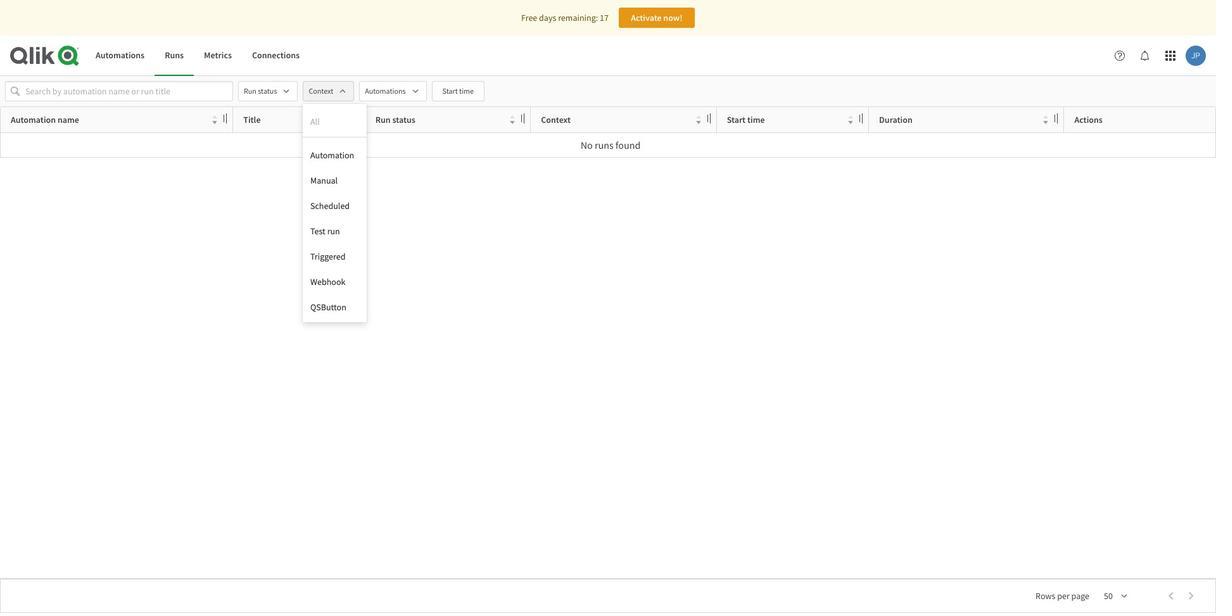 Task type: vqa. For each thing, say whether or not it's contained in the screenshot.
LIST BOX containing Automation
yes



Task type: describe. For each thing, give the bounding box(es) containing it.
no
[[581, 139, 593, 151]]

duration
[[880, 114, 913, 125]]

activate now! link
[[619, 8, 695, 28]]

run status
[[376, 114, 416, 125]]

automation name
[[11, 114, 79, 125]]

rows
[[1036, 591, 1056, 602]]

17
[[600, 12, 609, 23]]

actions
[[1075, 114, 1103, 125]]

no runs found
[[581, 139, 641, 151]]

context button
[[303, 81, 354, 101]]

start inside button
[[443, 86, 458, 96]]

metrics button
[[194, 35, 242, 76]]

connections
[[252, 50, 300, 61]]

page
[[1072, 591, 1090, 602]]

list box containing automation
[[303, 104, 367, 323]]

webhook
[[311, 276, 346, 288]]

free
[[522, 12, 538, 23]]

manual
[[311, 175, 338, 186]]

1 horizontal spatial start
[[727, 114, 746, 125]]

automations button
[[86, 35, 155, 76]]

connections button
[[242, 35, 310, 76]]

activate
[[631, 12, 662, 23]]

qsbutton
[[311, 302, 347, 313]]

activate now!
[[631, 12, 683, 23]]

runs
[[595, 139, 614, 151]]

runs
[[165, 50, 184, 61]]

now!
[[664, 12, 683, 23]]

test
[[311, 226, 326, 237]]

runs button
[[155, 35, 194, 76]]

title
[[244, 114, 261, 125]]

per
[[1058, 591, 1070, 602]]

start time button
[[432, 81, 485, 101]]

1 horizontal spatial context
[[541, 114, 571, 125]]



Task type: locate. For each thing, give the bounding box(es) containing it.
0 vertical spatial start time
[[443, 86, 474, 96]]

scheduled
[[311, 200, 350, 212]]

test run
[[311, 226, 340, 237]]

triggered
[[311, 251, 346, 262]]

0 horizontal spatial start
[[443, 86, 458, 96]]

tab list
[[86, 35, 310, 76]]

1 vertical spatial start time
[[727, 114, 765, 125]]

1 vertical spatial start
[[727, 114, 746, 125]]

start time inside button
[[443, 86, 474, 96]]

found
[[616, 139, 641, 151]]

run
[[327, 226, 340, 237]]

0 vertical spatial context
[[309, 86, 333, 96]]

1 vertical spatial time
[[748, 114, 765, 125]]

option
[[303, 137, 367, 138]]

0 vertical spatial start
[[443, 86, 458, 96]]

time inside button
[[460, 86, 474, 96]]

start time
[[443, 86, 474, 96], [727, 114, 765, 125]]

automation
[[11, 114, 56, 125], [311, 150, 354, 161]]

metrics
[[204, 50, 232, 61]]

automations
[[96, 50, 145, 61]]

time
[[460, 86, 474, 96], [748, 114, 765, 125]]

1 vertical spatial automation
[[311, 150, 354, 161]]

context
[[309, 86, 333, 96], [541, 114, 571, 125]]

0 horizontal spatial context
[[309, 86, 333, 96]]

automation for automation name
[[11, 114, 56, 125]]

run
[[376, 114, 391, 125]]

automation for automation
[[311, 150, 354, 161]]

start
[[443, 86, 458, 96], [727, 114, 746, 125]]

1 horizontal spatial automation
[[311, 150, 354, 161]]

context inside dropdown button
[[309, 86, 333, 96]]

1 horizontal spatial start time
[[727, 114, 765, 125]]

1 horizontal spatial time
[[748, 114, 765, 125]]

automation inside list box
[[311, 150, 354, 161]]

free days remaining: 17
[[522, 12, 609, 23]]

0 horizontal spatial time
[[460, 86, 474, 96]]

0 horizontal spatial automation
[[11, 114, 56, 125]]

0 vertical spatial automation
[[11, 114, 56, 125]]

tab list containing automations
[[86, 35, 310, 76]]

name
[[58, 114, 79, 125]]

0 vertical spatial time
[[460, 86, 474, 96]]

0 horizontal spatial start time
[[443, 86, 474, 96]]

automation left name
[[11, 114, 56, 125]]

automation up manual
[[311, 150, 354, 161]]

Search by automation name or run title text field
[[25, 81, 213, 101]]

rows per page
[[1036, 591, 1090, 602]]

list box
[[303, 104, 367, 323]]

1 vertical spatial context
[[541, 114, 571, 125]]

remaining:
[[558, 12, 598, 23]]

status
[[393, 114, 416, 125]]

days
[[539, 12, 557, 23]]



